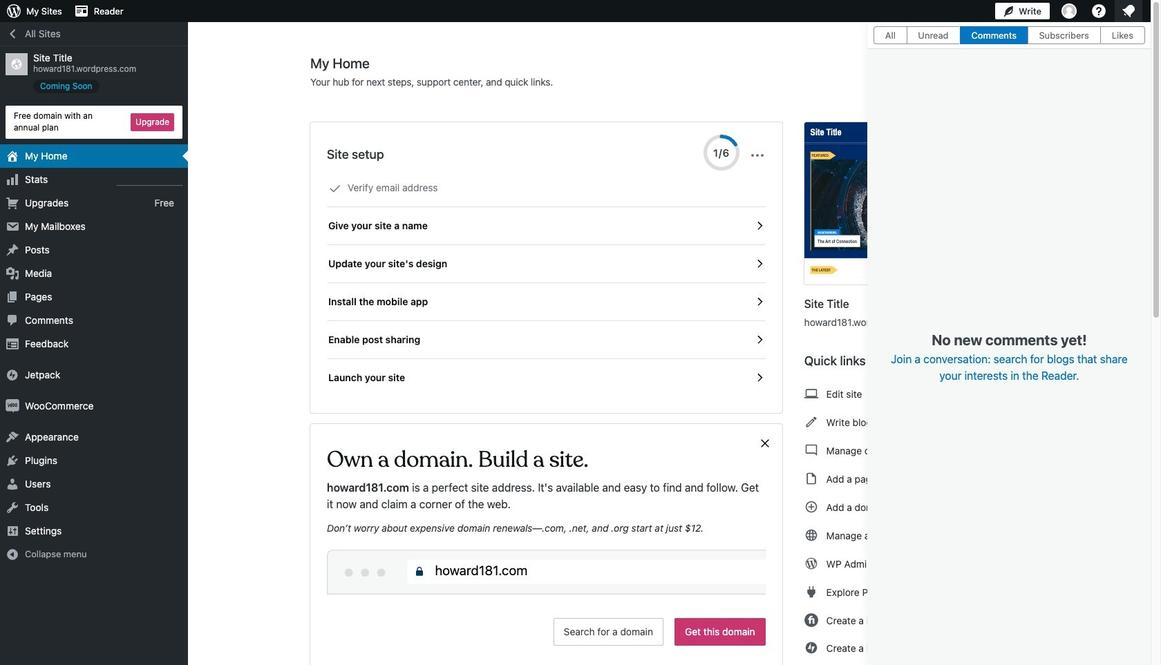 Task type: vqa. For each thing, say whether or not it's contained in the screenshot.
My Profile icon
yes



Task type: locate. For each thing, give the bounding box(es) containing it.
3 task enabled image from the top
[[753, 372, 766, 384]]

mode_comment image
[[805, 442, 818, 459]]

task enabled image
[[753, 220, 766, 232], [753, 258, 766, 270]]

2 tab from the left
[[907, 26, 960, 44]]

1 vertical spatial task enabled image
[[753, 334, 766, 346]]

insert_drive_file image
[[805, 471, 818, 487]]

highest hourly views 0 image
[[117, 177, 183, 186]]

img image
[[6, 368, 19, 382], [6, 399, 19, 413]]

4 tab from the left
[[1028, 26, 1101, 44]]

progress bar
[[704, 135, 740, 171]]

0 vertical spatial img image
[[6, 368, 19, 382]]

1 vertical spatial img image
[[6, 399, 19, 413]]

launchpad checklist element
[[327, 169, 766, 397]]

filter notifications tab list
[[868, 22, 1151, 48]]

0 vertical spatial task enabled image
[[753, 296, 766, 308]]

manage your notifications image
[[1121, 3, 1137, 19]]

laptop image
[[805, 386, 818, 402]]

2 img image from the top
[[6, 399, 19, 413]]

0 vertical spatial task enabled image
[[753, 220, 766, 232]]

task enabled image
[[753, 296, 766, 308], [753, 334, 766, 346], [753, 372, 766, 384]]

2 vertical spatial task enabled image
[[753, 372, 766, 384]]

main content
[[310, 55, 1041, 666]]

tab
[[874, 26, 907, 44], [907, 26, 960, 44], [960, 26, 1028, 44], [1028, 26, 1101, 44], [1101, 26, 1146, 44]]

1 vertical spatial task enabled image
[[753, 258, 766, 270]]



Task type: describe. For each thing, give the bounding box(es) containing it.
help image
[[1091, 3, 1108, 19]]

2 task enabled image from the top
[[753, 258, 766, 270]]

1 img image from the top
[[6, 368, 19, 382]]

1 tab from the left
[[874, 26, 907, 44]]

5 tab from the left
[[1101, 26, 1146, 44]]

dismiss settings image
[[749, 147, 766, 164]]

my profile image
[[1062, 3, 1077, 19]]

edit image
[[805, 414, 818, 431]]

3 tab from the left
[[960, 26, 1028, 44]]

dismiss domain name promotion image
[[759, 436, 771, 452]]

2 task enabled image from the top
[[753, 334, 766, 346]]

1 task enabled image from the top
[[753, 296, 766, 308]]

1 task enabled image from the top
[[753, 220, 766, 232]]



